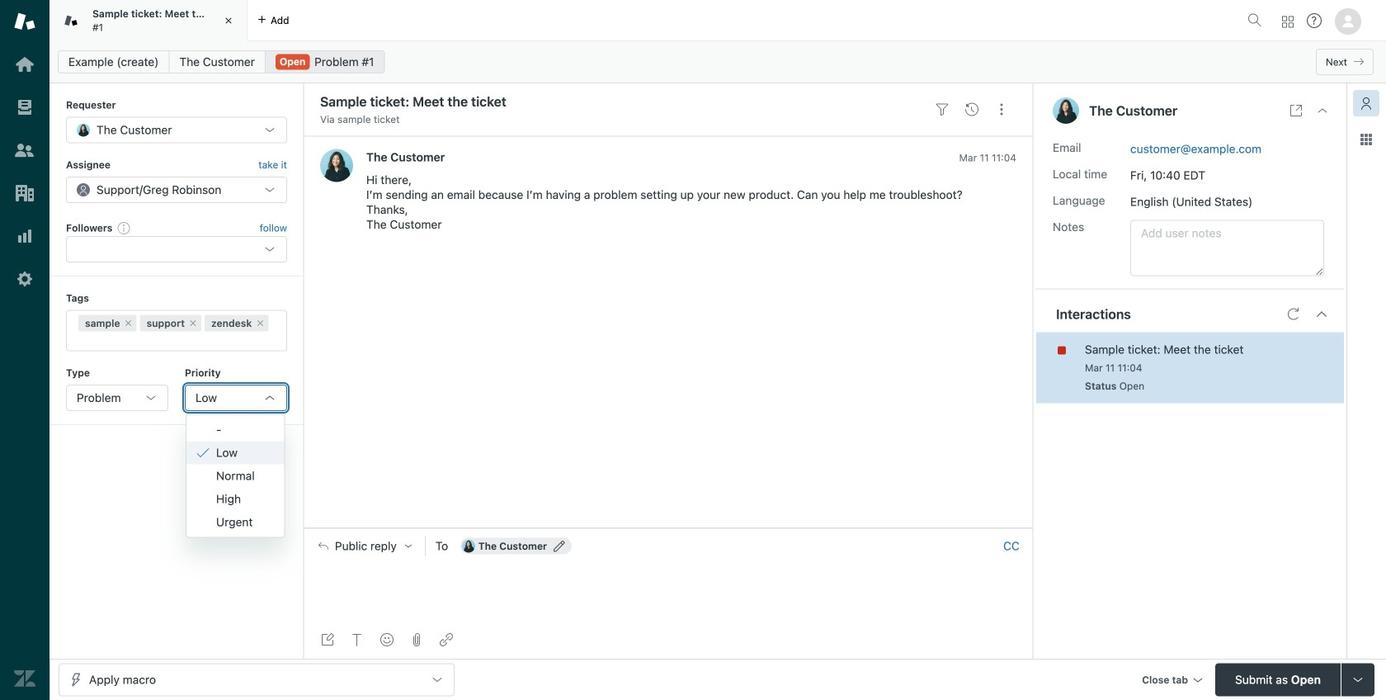 Task type: describe. For each thing, give the bounding box(es) containing it.
Add user notes text field
[[1131, 220, 1325, 276]]

0 horizontal spatial mar 11 11:04 text field
[[960, 152, 1017, 163]]

apps image
[[1361, 133, 1374, 146]]

4 option from the top
[[187, 511, 285, 534]]

draft mode image
[[321, 633, 334, 646]]

add link (cmd k) image
[[440, 633, 453, 646]]

edit user image
[[554, 540, 566, 552]]

zendesk support image
[[14, 11, 35, 32]]

close image
[[1317, 104, 1330, 117]]

ticket actions image
[[996, 103, 1009, 116]]

admin image
[[14, 268, 35, 290]]

insert emojis image
[[381, 633, 394, 646]]

reporting image
[[14, 225, 35, 247]]

organizations image
[[14, 182, 35, 204]]

zendesk image
[[14, 668, 35, 689]]



Task type: locate. For each thing, give the bounding box(es) containing it.
Subject field
[[317, 92, 925, 111]]

get help image
[[1308, 13, 1323, 28]]

events image
[[966, 103, 979, 116]]

customer@example.com image
[[462, 540, 475, 553]]

1 horizontal spatial mar 11 11:04 text field
[[1086, 362, 1143, 374]]

option
[[187, 418, 285, 441], [187, 464, 285, 488], [187, 488, 285, 511], [187, 511, 285, 534]]

main element
[[0, 0, 50, 700]]

user image
[[1053, 97, 1080, 124]]

2 remove image from the left
[[255, 318, 265, 328]]

2 option from the top
[[187, 464, 285, 488]]

3 option from the top
[[187, 488, 285, 511]]

close image
[[220, 12, 237, 29]]

views image
[[14, 97, 35, 118]]

1 remove image from the left
[[188, 318, 198, 328]]

list box
[[186, 414, 285, 538]]

displays possible ticket submission types image
[[1352, 673, 1366, 686]]

1 option from the top
[[187, 418, 285, 441]]

add attachment image
[[410, 633, 424, 646]]

tabs tab list
[[50, 0, 1242, 41]]

info on adding followers image
[[118, 221, 131, 234]]

1 horizontal spatial remove image
[[255, 318, 265, 328]]

secondary element
[[50, 45, 1387, 78]]

0 vertical spatial mar 11 11:04 text field
[[960, 152, 1017, 163]]

hide composer image
[[662, 521, 675, 535]]

1 vertical spatial mar 11 11:04 text field
[[1086, 362, 1143, 374]]

0 horizontal spatial remove image
[[188, 318, 198, 328]]

avatar image
[[320, 149, 353, 182]]

filter image
[[936, 103, 949, 116]]

zendesk products image
[[1283, 16, 1295, 28]]

remove image
[[123, 318, 133, 328]]

remove image
[[188, 318, 198, 328], [255, 318, 265, 328]]

customer context image
[[1361, 97, 1374, 110]]

view more details image
[[1290, 104, 1304, 117]]

format text image
[[351, 633, 364, 646]]

tab
[[50, 0, 248, 41]]

customers image
[[14, 140, 35, 161]]

Mar 11 11:04 text field
[[960, 152, 1017, 163], [1086, 362, 1143, 374]]

get started image
[[14, 54, 35, 75]]



Task type: vqa. For each thing, say whether or not it's contained in the screenshot.
Hide panel views icon
no



